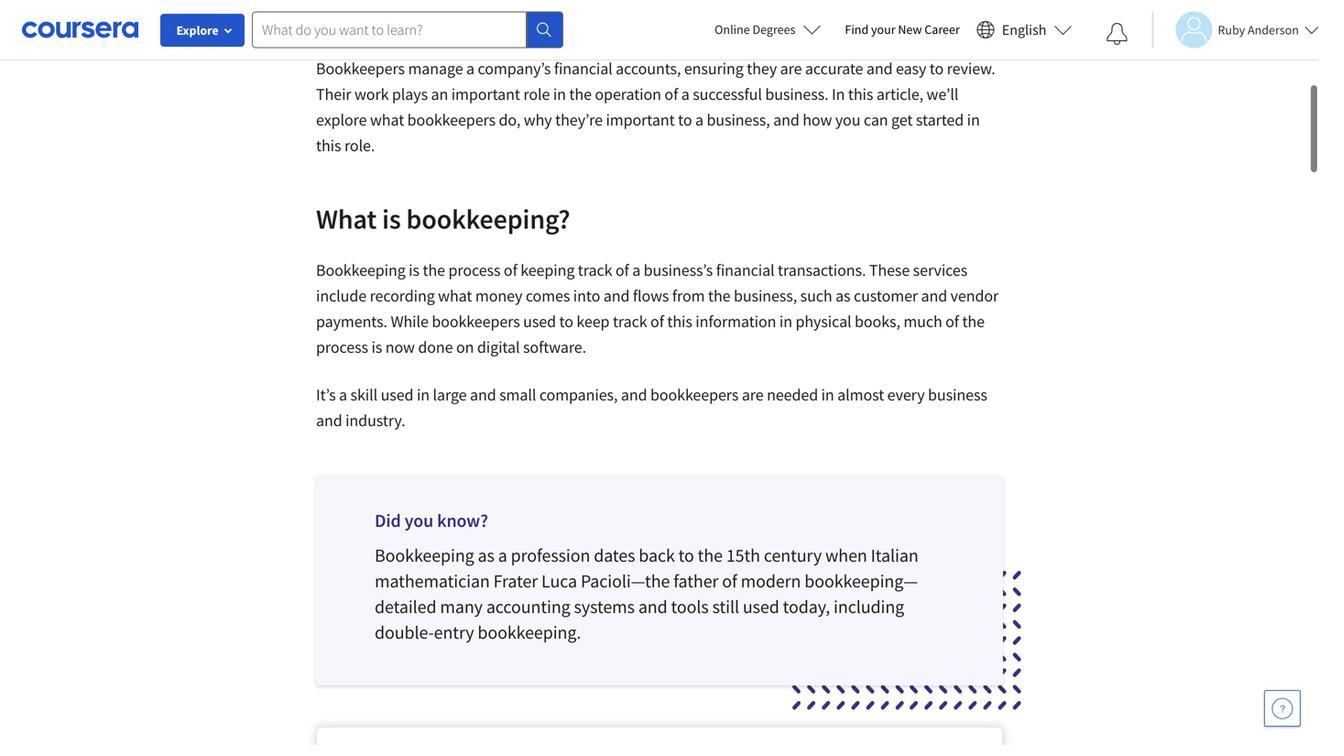 Task type: describe. For each thing, give the bounding box(es) containing it.
now
[[386, 336, 415, 356]]

bookkeeping as a profession dates back to the 15th century when italian mathematician frater luca pacioli—the father of modern bookkeeping— detailed many accounting systems and tools still used today, including double-entry bookkeeping.
[[375, 543, 919, 643]]

software.
[[523, 336, 586, 356]]

transactions.
[[778, 259, 866, 279]]

almost
[[838, 384, 884, 404]]

0 horizontal spatial this
[[316, 134, 341, 155]]

bookkeepers manage a company's financial accounts, ensuring they are accurate and easy to review. their work plays an important role in the operation of a successful business. in this article, we'll explore what bookkeepers do, why they're important to a business, and how you can get started in this role.
[[316, 57, 996, 155]]

into
[[573, 285, 600, 305]]

why
[[524, 109, 552, 129]]

what is bookkeeping?
[[316, 201, 570, 235]]

many
[[440, 594, 483, 617]]

role.
[[345, 134, 375, 155]]

tools
[[671, 594, 709, 617]]

business, inside bookkeepers manage a company's financial accounts, ensuring they are accurate and easy to review. their work plays an important role in the operation of a successful business. in this article, we'll explore what bookkeepers do, why they're important to a business, and how you can get started in this role.
[[707, 109, 770, 129]]

pacioli—the
[[581, 569, 670, 592]]

of left 'business's'
[[616, 259, 629, 279]]

degrees
[[753, 21, 796, 38]]

used inside bookkeeping is the process of keeping track of a business's financial transactions. these services include recording what money comes into and flows from the business, such as customer and vendor payments. while bookkeepers used to keep track of this information in physical books, much of the process is now done on digital software.
[[523, 310, 556, 331]]

much
[[904, 310, 943, 331]]

as inside bookkeeping as a profession dates back to the 15th century when italian mathematician frater luca pacioli—the father of modern bookkeeping— detailed many accounting systems and tools still used today, including double-entry bookkeeping.
[[478, 543, 495, 566]]

financial inside bookkeepers manage a company's financial accounts, ensuring they are accurate and easy to review. their work plays an important role in the operation of a successful business. in this article, we'll explore what bookkeepers do, why they're important to a business, and how you can get started in this role.
[[554, 57, 613, 78]]

started
[[916, 109, 964, 129]]

find
[[845, 21, 869, 38]]

small
[[500, 384, 536, 404]]

manage
[[408, 57, 463, 78]]

in inside bookkeeping is the process of keeping track of a business's financial transactions. these services include recording what money comes into and flows from the business, such as customer and vendor payments. while bookkeepers used to keep track of this information in physical books, much of the process is now done on digital software.
[[780, 310, 793, 331]]

customer
[[854, 285, 918, 305]]

ensuring
[[684, 57, 744, 78]]

you inside bookkeepers manage a company's financial accounts, ensuring they are accurate and easy to review. their work plays an important role in the operation of a successful business. in this article, we'll explore what bookkeepers do, why they're important to a business, and how you can get started in this role.
[[836, 109, 861, 129]]

information
[[696, 310, 777, 331]]

english button
[[969, 0, 1080, 60]]

on
[[456, 336, 474, 356]]

done
[[418, 336, 453, 356]]

bookkeeping.
[[478, 620, 581, 643]]

to right easy
[[930, 57, 944, 78]]

to inside bookkeeping is the process of keeping track of a business's financial transactions. these services include recording what money comes into and flows from the business, such as customer and vendor payments. while bookkeepers used to keep track of this information in physical books, much of the process is now done on digital software.
[[559, 310, 574, 331]]

an
[[431, 83, 448, 104]]

career
[[925, 21, 960, 38]]

0 vertical spatial track
[[578, 259, 612, 279]]

in left large
[[417, 384, 430, 404]]

business, inside bookkeeping is the process of keeping track of a business's financial transactions. these services include recording what money comes into and flows from the business, such as customer and vendor payments. while bookkeepers used to keep track of this information in physical books, much of the process is now done on digital software.
[[734, 285, 797, 305]]

back
[[639, 543, 675, 566]]

what inside bookkeeping is the process of keeping track of a business's financial transactions. these services include recording what money comes into and flows from the business, such as customer and vendor payments. while bookkeepers used to keep track of this information in physical books, much of the process is now done on digital software.
[[438, 285, 472, 305]]

such
[[801, 285, 833, 305]]

ruby
[[1218, 22, 1246, 38]]

still
[[713, 594, 739, 617]]

every
[[888, 384, 925, 404]]

needed
[[767, 384, 818, 404]]

father
[[674, 569, 719, 592]]

mathematician
[[375, 569, 490, 592]]

your
[[871, 21, 896, 38]]

bookkeeping for bookkeeping as a profession dates back to the 15th century when italian mathematician frater luca pacioli—the father of modern bookkeeping— detailed many accounting systems and tools still used today, including double-entry bookkeeping.
[[375, 543, 474, 566]]

a inside bookkeeping as a profession dates back to the 15th century when italian mathematician frater luca pacioli—the father of modern bookkeeping— detailed many accounting systems and tools still used today, including double-entry bookkeeping.
[[498, 543, 507, 566]]

0 vertical spatial process
[[449, 259, 501, 279]]

the inside bookkeepers manage a company's financial accounts, ensuring they are accurate and easy to review. their work plays an important role in the operation of a successful business. in this article, we'll explore what bookkeepers do, why they're important to a business, and how you can get started in this role.
[[569, 83, 592, 104]]

did
[[375, 508, 401, 531]]

are inside "it's a skill used in large and small companies, and bookkeepers are needed in almost every business and industry."
[[742, 384, 764, 404]]

bookkeeping—
[[805, 569, 918, 592]]

they're
[[555, 109, 603, 129]]

a inside bookkeeping is the process of keeping track of a business's financial transactions. these services include recording what money comes into and flows from the business, such as customer and vendor payments. while bookkeepers used to keep track of this information in physical books, much of the process is now done on digital software.
[[632, 259, 641, 279]]

explore
[[176, 22, 219, 38]]

a inside "it's a skill used in large and small companies, and bookkeepers are needed in almost every business and industry."
[[339, 384, 347, 404]]

digital
[[477, 336, 520, 356]]

the down vendor
[[963, 310, 985, 331]]

industry.
[[346, 409, 405, 430]]

double-
[[375, 620, 434, 643]]

used inside bookkeeping as a profession dates back to the 15th century when italian mathematician frater luca pacioli—the father of modern bookkeeping— detailed many accounting systems and tools still used today, including double-entry bookkeeping.
[[743, 594, 780, 617]]

as inside bookkeeping is the process of keeping track of a business's financial transactions. these services include recording what money comes into and flows from the business, such as customer and vendor payments. while bookkeepers used to keep track of this information in physical books, much of the process is now done on digital software.
[[836, 285, 851, 305]]

it's a skill used in large and small companies, and bookkeepers are needed in almost every business and industry.
[[316, 384, 988, 430]]

find your new career
[[845, 21, 960, 38]]

payments.
[[316, 310, 388, 331]]

help center image
[[1272, 697, 1294, 719]]

what inside bookkeepers manage a company's financial accounts, ensuring they are accurate and easy to review. their work plays an important role in the operation of a successful business. in this article, we'll explore what bookkeepers do, why they're important to a business, and how you can get started in this role.
[[370, 109, 404, 129]]

business
[[928, 384, 988, 404]]

ruby anderson
[[1218, 22, 1299, 38]]

find your new career link
[[836, 18, 969, 41]]

successful
[[693, 83, 762, 104]]

keep
[[577, 310, 610, 331]]

used inside "it's a skill used in large and small companies, and bookkeepers are needed in almost every business and industry."
[[381, 384, 414, 404]]

in right started
[[967, 109, 980, 129]]

can
[[864, 109, 888, 129]]

is for what
[[382, 201, 401, 235]]

of inside bookkeepers manage a company's financial accounts, ensuring they are accurate and easy to review. their work plays an important role in the operation of a successful business. in this article, we'll explore what bookkeepers do, why they're important to a business, and how you can get started in this role.
[[665, 83, 678, 104]]

know?
[[437, 508, 488, 531]]

bookkeeping?
[[406, 201, 570, 235]]

this inside bookkeeping is the process of keeping track of a business's financial transactions. these services include recording what money comes into and flows from the business, such as customer and vendor payments. while bookkeepers used to keep track of this information in physical books, much of the process is now done on digital software.
[[667, 310, 693, 331]]

profession
[[511, 543, 590, 566]]

15th
[[727, 543, 761, 566]]

bookkeepers inside bookkeepers manage a company's financial accounts, ensuring they are accurate and easy to review. their work plays an important role in the operation of a successful business. in this article, we'll explore what bookkeepers do, why they're important to a business, and how you can get started in this role.
[[407, 109, 496, 129]]

explore
[[316, 109, 367, 129]]

comes
[[526, 285, 570, 305]]

flows
[[633, 285, 669, 305]]

accounting
[[486, 594, 571, 617]]

the up recording
[[423, 259, 445, 279]]

their
[[316, 83, 351, 104]]

and right into
[[604, 285, 630, 305]]

plays
[[392, 83, 428, 104]]

show notifications image
[[1107, 23, 1128, 45]]

are inside bookkeepers manage a company's financial accounts, ensuring they are accurate and easy to review. their work plays an important role in the operation of a successful business. in this article, we'll explore what bookkeepers do, why they're important to a business, and how you can get started in this role.
[[780, 57, 802, 78]]

frater
[[494, 569, 538, 592]]

0 horizontal spatial process
[[316, 336, 368, 356]]



Task type: locate. For each thing, give the bounding box(es) containing it.
get
[[892, 109, 913, 129]]

business,
[[707, 109, 770, 129], [734, 285, 797, 305]]

bookkeeping inside bookkeeping as a profession dates back to the 15th century when italian mathematician frater luca pacioli—the father of modern bookkeeping— detailed many accounting systems and tools still used today, including double-entry bookkeeping.
[[375, 543, 474, 566]]

0 horizontal spatial financial
[[554, 57, 613, 78]]

you down in
[[836, 109, 861, 129]]

is up recording
[[409, 259, 420, 279]]

you right did
[[405, 508, 434, 531]]

to
[[930, 57, 944, 78], [678, 109, 692, 129], [559, 310, 574, 331], [679, 543, 694, 566]]

to left keep
[[559, 310, 574, 331]]

1 vertical spatial financial
[[716, 259, 775, 279]]

important
[[452, 83, 520, 104], [606, 109, 675, 129]]

vendor
[[951, 285, 999, 305]]

do,
[[499, 109, 521, 129]]

what left money
[[438, 285, 472, 305]]

1 vertical spatial bookkeeping
[[375, 543, 474, 566]]

this down from
[[667, 310, 693, 331]]

systems
[[574, 594, 635, 617]]

operation
[[595, 83, 662, 104]]

article,
[[877, 83, 924, 104]]

we'll
[[927, 83, 959, 104]]

0 vertical spatial what
[[370, 109, 404, 129]]

0 vertical spatial important
[[452, 83, 520, 104]]

it's
[[316, 384, 336, 404]]

and right large
[[470, 384, 496, 404]]

in
[[832, 83, 845, 104]]

how
[[803, 109, 832, 129]]

0 vertical spatial you
[[836, 109, 861, 129]]

large
[[433, 384, 467, 404]]

0 horizontal spatial used
[[381, 384, 414, 404]]

1 vertical spatial is
[[409, 259, 420, 279]]

important down operation
[[606, 109, 675, 129]]

to down ensuring
[[678, 109, 692, 129]]

the up father
[[698, 543, 723, 566]]

as right such
[[836, 285, 851, 305]]

what
[[370, 109, 404, 129], [438, 285, 472, 305]]

financial inside bookkeeping is the process of keeping track of a business's financial transactions. these services include recording what money comes into and flows from the business, such as customer and vendor payments. while bookkeepers used to keep track of this information in physical books, much of the process is now done on digital software.
[[716, 259, 775, 279]]

business, down successful at the top of the page
[[707, 109, 770, 129]]

0 horizontal spatial important
[[452, 83, 520, 104]]

1 vertical spatial are
[[742, 384, 764, 404]]

a right it's
[[339, 384, 347, 404]]

they
[[747, 57, 777, 78]]

1 horizontal spatial as
[[836, 285, 851, 305]]

in
[[553, 83, 566, 104], [967, 109, 980, 129], [780, 310, 793, 331], [417, 384, 430, 404], [822, 384, 835, 404]]

bookkeepers inside "it's a skill used in large and small companies, and bookkeepers are needed in almost every business and industry."
[[651, 384, 739, 404]]

a down ensuring
[[682, 83, 690, 104]]

while
[[391, 310, 429, 331]]

and left easy
[[867, 57, 893, 78]]

2 vertical spatial bookkeepers
[[651, 384, 739, 404]]

new
[[898, 21, 922, 38]]

None search field
[[252, 11, 564, 48]]

important up the do,
[[452, 83, 520, 104]]

bookkeeping up include
[[316, 259, 406, 279]]

1 horizontal spatial important
[[606, 109, 675, 129]]

the up information
[[708, 285, 731, 305]]

bookkeepers
[[407, 109, 496, 129], [432, 310, 520, 331], [651, 384, 739, 404]]

1 horizontal spatial financial
[[716, 259, 775, 279]]

bookkeepers down an
[[407, 109, 496, 129]]

of right much at the right top
[[946, 310, 959, 331]]

bookkeeping up mathematician
[[375, 543, 474, 566]]

modern
[[741, 569, 801, 592]]

a down successful at the top of the page
[[696, 109, 704, 129]]

books,
[[855, 310, 901, 331]]

2 vertical spatial used
[[743, 594, 780, 617]]

include
[[316, 285, 367, 305]]

of down flows
[[651, 310, 664, 331]]

process
[[449, 259, 501, 279], [316, 336, 368, 356]]

the up they're
[[569, 83, 592, 104]]

bookkeeping is the process of keeping track of a business's financial transactions. these services include recording what money comes into and flows from the business, such as customer and vendor payments. while bookkeepers used to keep track of this information in physical books, much of the process is now done on digital software.
[[316, 259, 999, 356]]

from
[[673, 285, 705, 305]]

0 vertical spatial used
[[523, 310, 556, 331]]

and down it's
[[316, 409, 342, 430]]

online
[[715, 21, 750, 38]]

0 vertical spatial are
[[780, 57, 802, 78]]

track up into
[[578, 259, 612, 279]]

used
[[523, 310, 556, 331], [381, 384, 414, 404], [743, 594, 780, 617]]

entry
[[434, 620, 474, 643]]

to inside bookkeeping as a profession dates back to the 15th century when italian mathematician frater luca pacioli—the father of modern bookkeeping— detailed many accounting systems and tools still used today, including double-entry bookkeeping.
[[679, 543, 694, 566]]

these
[[869, 259, 910, 279]]

bookkeepers down information
[[651, 384, 739, 404]]

1 horizontal spatial process
[[449, 259, 501, 279]]

in right role
[[553, 83, 566, 104]]

today,
[[783, 594, 830, 617]]

detailed
[[375, 594, 437, 617]]

services
[[913, 259, 968, 279]]

english
[[1002, 21, 1047, 39]]

and left tools in the right of the page
[[639, 594, 668, 617]]

financial up information
[[716, 259, 775, 279]]

companies,
[[540, 384, 618, 404]]

1 horizontal spatial used
[[523, 310, 556, 331]]

this down "explore"
[[316, 134, 341, 155]]

online degrees
[[715, 21, 796, 38]]

when
[[826, 543, 868, 566]]

financial
[[554, 57, 613, 78], [716, 259, 775, 279]]

are left needed
[[742, 384, 764, 404]]

the
[[569, 83, 592, 104], [423, 259, 445, 279], [708, 285, 731, 305], [963, 310, 985, 331], [698, 543, 723, 566]]

coursera image
[[22, 15, 138, 44]]

1 horizontal spatial what
[[438, 285, 472, 305]]

this
[[848, 83, 874, 104], [316, 134, 341, 155], [667, 310, 693, 331]]

1 vertical spatial track
[[613, 310, 647, 331]]

luca
[[542, 569, 577, 592]]

are up business.
[[780, 57, 802, 78]]

0 vertical spatial bookkeeping
[[316, 259, 406, 279]]

bookkeepers up the on
[[432, 310, 520, 331]]

1 vertical spatial important
[[606, 109, 675, 129]]

2 horizontal spatial used
[[743, 594, 780, 617]]

used down modern
[[743, 594, 780, 617]]

recording
[[370, 285, 435, 305]]

in left almost on the right
[[822, 384, 835, 404]]

0 vertical spatial bookkeepers
[[407, 109, 496, 129]]

business, up information
[[734, 285, 797, 305]]

used down comes
[[523, 310, 556, 331]]

what
[[316, 201, 377, 235]]

1 vertical spatial bookkeepers
[[432, 310, 520, 331]]

is for bookkeeping
[[409, 259, 420, 279]]

in left the physical
[[780, 310, 793, 331]]

2 horizontal spatial this
[[848, 83, 874, 104]]

process down the payments.
[[316, 336, 368, 356]]

including
[[834, 594, 905, 617]]

0 vertical spatial as
[[836, 285, 851, 305]]

bookkeeping inside bookkeeping is the process of keeping track of a business's financial transactions. these services include recording what money comes into and flows from the business, such as customer and vendor payments. while bookkeepers used to keep track of this information in physical books, much of the process is now done on digital software.
[[316, 259, 406, 279]]

as up frater at the bottom left of the page
[[478, 543, 495, 566]]

0 horizontal spatial as
[[478, 543, 495, 566]]

and down business.
[[774, 109, 800, 129]]

1 vertical spatial you
[[405, 508, 434, 531]]

of down accounts,
[[665, 83, 678, 104]]

1 vertical spatial business,
[[734, 285, 797, 305]]

a right manage
[[466, 57, 475, 78]]

process up money
[[449, 259, 501, 279]]

company's
[[478, 57, 551, 78]]

a up flows
[[632, 259, 641, 279]]

you
[[836, 109, 861, 129], [405, 508, 434, 531]]

financial up they're
[[554, 57, 613, 78]]

1 horizontal spatial you
[[836, 109, 861, 129]]

0 vertical spatial business,
[[707, 109, 770, 129]]

is left now
[[372, 336, 382, 356]]

skill
[[351, 384, 378, 404]]

1 horizontal spatial this
[[667, 310, 693, 331]]

1 vertical spatial process
[[316, 336, 368, 356]]

this right in
[[848, 83, 874, 104]]

1 vertical spatial used
[[381, 384, 414, 404]]

italian
[[871, 543, 919, 566]]

accurate
[[805, 57, 864, 78]]

and down services
[[921, 285, 948, 305]]

as
[[836, 285, 851, 305], [478, 543, 495, 566]]

the inside bookkeeping as a profession dates back to the 15th century when italian mathematician frater luca pacioli—the father of modern bookkeeping— detailed many accounting systems and tools still used today, including double-entry bookkeeping.
[[698, 543, 723, 566]]

bookkeeping for bookkeeping is the process of keeping track of a business's financial transactions. these services include recording what money comes into and flows from the business, such as customer and vendor payments. while bookkeepers used to keep track of this information in physical books, much of the process is now done on digital software.
[[316, 259, 406, 279]]

What do you want to learn? text field
[[252, 11, 527, 48]]

2 vertical spatial is
[[372, 336, 382, 356]]

1 vertical spatial what
[[438, 285, 472, 305]]

work
[[355, 83, 389, 104]]

bookkeeping
[[316, 259, 406, 279], [375, 543, 474, 566]]

1 vertical spatial as
[[478, 543, 495, 566]]

of up still
[[722, 569, 737, 592]]

and right the companies,
[[621, 384, 647, 404]]

money
[[475, 285, 523, 305]]

0 horizontal spatial are
[[742, 384, 764, 404]]

and inside bookkeeping as a profession dates back to the 15th century when italian mathematician frater luca pacioli—the father of modern bookkeeping— detailed many accounting systems and tools still used today, including double-entry bookkeeping.
[[639, 594, 668, 617]]

accounts,
[[616, 57, 681, 78]]

online degrees button
[[700, 9, 836, 49]]

2 vertical spatial this
[[667, 310, 693, 331]]

0 vertical spatial this
[[848, 83, 874, 104]]

explore button
[[160, 14, 245, 47]]

used right "skill"
[[381, 384, 414, 404]]

to up father
[[679, 543, 694, 566]]

dates
[[594, 543, 635, 566]]

0 vertical spatial financial
[[554, 57, 613, 78]]

1 vertical spatial this
[[316, 134, 341, 155]]

1 horizontal spatial are
[[780, 57, 802, 78]]

and
[[867, 57, 893, 78], [774, 109, 800, 129], [604, 285, 630, 305], [921, 285, 948, 305], [470, 384, 496, 404], [621, 384, 647, 404], [316, 409, 342, 430], [639, 594, 668, 617]]

0 horizontal spatial what
[[370, 109, 404, 129]]

bookkeepers
[[316, 57, 405, 78]]

track
[[578, 259, 612, 279], [613, 310, 647, 331]]

track down flows
[[613, 310, 647, 331]]

of inside bookkeeping as a profession dates back to the 15th century when italian mathematician frater luca pacioli—the father of modern bookkeeping— detailed many accounting systems and tools still used today, including double-entry bookkeeping.
[[722, 569, 737, 592]]

business.
[[765, 83, 829, 104]]

keeping
[[521, 259, 575, 279]]

of up money
[[504, 259, 517, 279]]

bookkeepers inside bookkeeping is the process of keeping track of a business's financial transactions. these services include recording what money comes into and flows from the business, such as customer and vendor payments. while bookkeepers used to keep track of this information in physical books, much of the process is now done on digital software.
[[432, 310, 520, 331]]

a up frater at the bottom left of the page
[[498, 543, 507, 566]]

is right what
[[382, 201, 401, 235]]

0 vertical spatial is
[[382, 201, 401, 235]]

0 horizontal spatial you
[[405, 508, 434, 531]]

review.
[[947, 57, 996, 78]]

what down work
[[370, 109, 404, 129]]



Task type: vqa. For each thing, say whether or not it's contained in the screenshot.
middle this
yes



